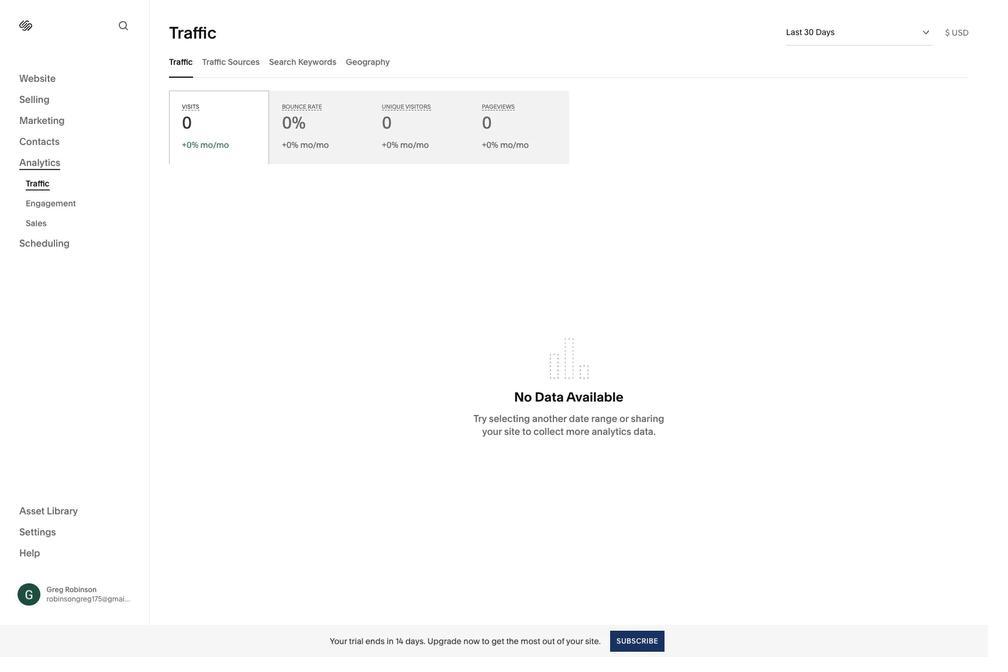 Task type: describe. For each thing, give the bounding box(es) containing it.
out
[[542, 636, 555, 647]]

last 30 days button
[[786, 19, 933, 45]]

pageviews
[[482, 104, 515, 110]]

bounce
[[282, 104, 307, 110]]

try
[[474, 413, 487, 425]]

help link
[[19, 547, 40, 560]]

get
[[492, 636, 504, 647]]

0% for visits 0 0% mo/mo
[[187, 140, 198, 150]]

mo/mo inside visits 0 0% mo/mo
[[200, 140, 229, 150]]

scheduling link
[[19, 237, 130, 251]]

greg
[[47, 586, 63, 594]]

scheduling
[[19, 238, 70, 249]]

rate
[[308, 104, 322, 110]]

most
[[521, 636, 540, 647]]

traffic link
[[26, 174, 136, 194]]

upgrade
[[428, 636, 462, 647]]

your trial ends in 14 days. upgrade now to get the most out of your site.
[[330, 636, 601, 647]]

bounce rate 0%
[[282, 104, 322, 133]]

sales
[[26, 218, 47, 229]]

30
[[804, 27, 814, 37]]

marketing
[[19, 115, 65, 126]]

to inside try selecting another date range or sharing your site to collect more analytics data.
[[522, 426, 532, 437]]

tab list containing traffic
[[169, 46, 969, 78]]

your inside try selecting another date range or sharing your site to collect more analytics data.
[[482, 426, 502, 437]]

0% mo/mo
[[287, 140, 329, 150]]

search keywords button
[[269, 46, 337, 78]]

visitors
[[405, 104, 431, 110]]

0% for bounce rate 0%
[[282, 113, 306, 133]]

pageviews 0 0% mo/mo
[[482, 104, 529, 150]]

asset
[[19, 505, 45, 517]]

library
[[47, 505, 78, 517]]

website link
[[19, 72, 130, 86]]

analytics
[[19, 157, 60, 169]]

engagement link
[[26, 194, 136, 214]]

14
[[396, 636, 403, 647]]

help
[[19, 547, 40, 559]]

sharing
[[631, 413, 664, 425]]

search keywords
[[269, 56, 337, 67]]

0% down bounce rate 0%
[[287, 140, 298, 150]]

or
[[620, 413, 629, 425]]

analytics link
[[19, 156, 130, 170]]

mo/mo inside "pageviews 0 0% mo/mo"
[[500, 140, 529, 150]]

of
[[557, 636, 565, 647]]

keywords
[[298, 56, 337, 67]]

collect
[[534, 426, 564, 437]]

last
[[786, 27, 802, 37]]

2 mo/mo from the left
[[300, 140, 329, 150]]

in
[[387, 636, 394, 647]]

visits
[[182, 104, 199, 110]]

traffic down analytics
[[26, 178, 49, 189]]

sales link
[[26, 214, 136, 233]]

traffic inside button
[[202, 56, 226, 67]]

robinsongreg175@gmail.com
[[47, 595, 143, 604]]

trial
[[349, 636, 364, 647]]

your
[[330, 636, 347, 647]]

sources
[[228, 56, 260, 67]]

0 horizontal spatial to
[[482, 636, 490, 647]]

website
[[19, 73, 56, 84]]

0% inside unique visitors 0 0% mo/mo
[[387, 140, 398, 150]]



Task type: locate. For each thing, give the bounding box(es) containing it.
0%
[[282, 113, 306, 133], [187, 140, 198, 150], [287, 140, 298, 150], [387, 140, 398, 150], [487, 140, 498, 150]]

0
[[182, 113, 192, 133], [382, 113, 392, 133], [482, 113, 492, 133]]

available
[[566, 389, 624, 405]]

0 down pageviews
[[482, 113, 492, 133]]

range
[[591, 413, 618, 425]]

subscribe
[[617, 637, 658, 646]]

0% inside bounce rate 0%
[[282, 113, 306, 133]]

0% inside "pageviews 0 0% mo/mo"
[[487, 140, 498, 150]]

site
[[504, 426, 520, 437]]

0 for visits 0 0% mo/mo
[[182, 113, 192, 133]]

mo/mo inside unique visitors 0 0% mo/mo
[[400, 140, 429, 150]]

3 mo/mo from the left
[[400, 140, 429, 150]]

to left get
[[482, 636, 490, 647]]

days.
[[405, 636, 426, 647]]

traffic up traffic button
[[169, 23, 217, 42]]

try selecting another date range or sharing your site to collect more analytics data.
[[474, 413, 664, 437]]

geography
[[346, 56, 390, 67]]

0 for pageviews 0 0% mo/mo
[[482, 113, 492, 133]]

visits 0 0% mo/mo
[[182, 104, 229, 150]]

1 0 from the left
[[182, 113, 192, 133]]

selecting
[[489, 413, 530, 425]]

selling link
[[19, 93, 130, 107]]

robinson
[[65, 586, 97, 594]]

0 inside unique visitors 0 0% mo/mo
[[382, 113, 392, 133]]

site.
[[585, 636, 601, 647]]

traffic
[[169, 23, 217, 42], [169, 56, 193, 67], [202, 56, 226, 67], [26, 178, 49, 189]]

traffic left sources on the top
[[202, 56, 226, 67]]

selling
[[19, 94, 50, 105]]

contacts
[[19, 136, 60, 147]]

now
[[464, 636, 480, 647]]

to
[[522, 426, 532, 437], [482, 636, 490, 647]]

last 30 days
[[786, 27, 835, 37]]

your down "try"
[[482, 426, 502, 437]]

1 vertical spatial to
[[482, 636, 490, 647]]

another
[[532, 413, 567, 425]]

0% down visits
[[187, 140, 198, 150]]

your
[[482, 426, 502, 437], [566, 636, 583, 647]]

subscribe button
[[610, 631, 665, 652]]

4 mo/mo from the left
[[500, 140, 529, 150]]

0 vertical spatial your
[[482, 426, 502, 437]]

unique
[[382, 104, 404, 110]]

1 horizontal spatial to
[[522, 426, 532, 437]]

analytics
[[592, 426, 632, 437]]

usd
[[952, 27, 969, 38]]

$ usd
[[945, 27, 969, 38]]

asset library link
[[19, 505, 130, 519]]

0% down pageviews
[[487, 140, 498, 150]]

2 0 from the left
[[382, 113, 392, 133]]

0 down visits
[[182, 113, 192, 133]]

contacts link
[[19, 135, 130, 149]]

settings
[[19, 526, 56, 538]]

settings link
[[19, 526, 130, 540]]

greg robinson robinsongreg175@gmail.com
[[47, 586, 143, 604]]

0 inside "pageviews 0 0% mo/mo"
[[482, 113, 492, 133]]

traffic button
[[169, 46, 193, 78]]

mo/mo
[[200, 140, 229, 150], [300, 140, 329, 150], [400, 140, 429, 150], [500, 140, 529, 150]]

unique visitors 0 0% mo/mo
[[382, 104, 431, 150]]

0 down unique
[[382, 113, 392, 133]]

to right site in the bottom of the page
[[522, 426, 532, 437]]

0 inside visits 0 0% mo/mo
[[182, 113, 192, 133]]

0% down bounce
[[282, 113, 306, 133]]

your right of
[[566, 636, 583, 647]]

data
[[535, 389, 564, 405]]

more
[[566, 426, 590, 437]]

geography button
[[346, 46, 390, 78]]

1 horizontal spatial your
[[566, 636, 583, 647]]

asset library
[[19, 505, 78, 517]]

date
[[569, 413, 589, 425]]

1 horizontal spatial 0
[[382, 113, 392, 133]]

0% down unique
[[387, 140, 398, 150]]

no
[[514, 389, 532, 405]]

ends
[[366, 636, 385, 647]]

traffic sources
[[202, 56, 260, 67]]

data.
[[634, 426, 656, 437]]

no data available
[[514, 389, 624, 405]]

traffic up visits
[[169, 56, 193, 67]]

0% for pageviews 0 0% mo/mo
[[487, 140, 498, 150]]

$
[[945, 27, 950, 38]]

traffic sources button
[[202, 46, 260, 78]]

engagement
[[26, 198, 76, 209]]

days
[[816, 27, 835, 37]]

0 horizontal spatial your
[[482, 426, 502, 437]]

the
[[506, 636, 519, 647]]

0% inside visits 0 0% mo/mo
[[187, 140, 198, 150]]

2 horizontal spatial 0
[[482, 113, 492, 133]]

0 horizontal spatial 0
[[182, 113, 192, 133]]

1 mo/mo from the left
[[200, 140, 229, 150]]

0 vertical spatial to
[[522, 426, 532, 437]]

search
[[269, 56, 296, 67]]

1 vertical spatial your
[[566, 636, 583, 647]]

marketing link
[[19, 114, 130, 128]]

3 0 from the left
[[482, 113, 492, 133]]

tab list
[[169, 46, 969, 78]]



Task type: vqa. For each thing, say whether or not it's contained in the screenshot.
'Edit'
no



